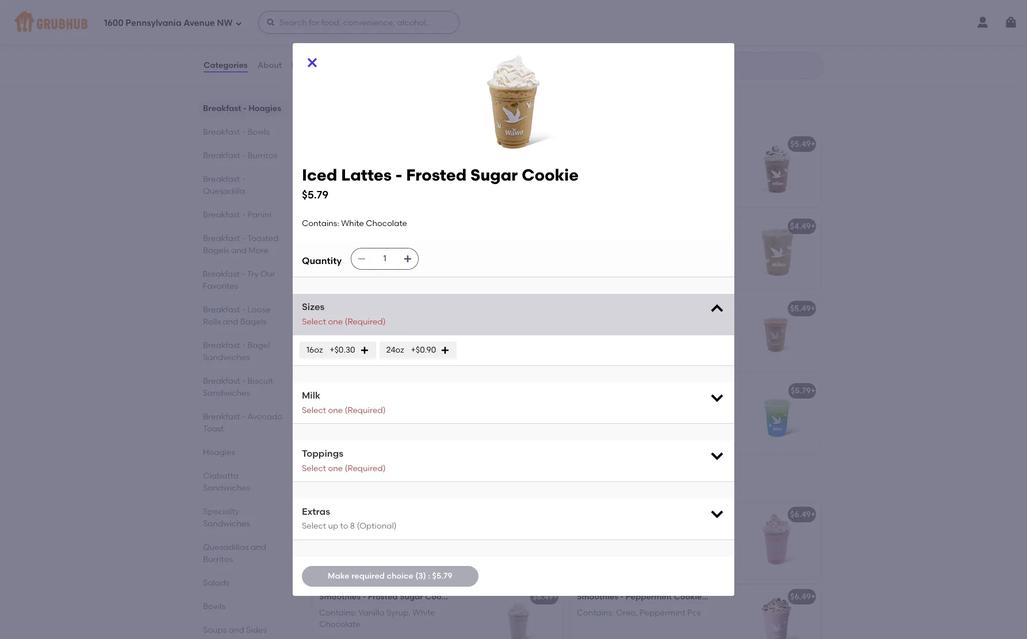 Task type: locate. For each thing, give the bounding box(es) containing it.
coffees right sizes
[[339, 303, 369, 313]]

- for breakfast - loose rolls and bagels
[[242, 305, 246, 315]]

0 vertical spatial burritos
[[248, 151, 277, 161]]

quantity
[[302, 255, 342, 266]]

select down sizes
[[302, 317, 326, 327]]

0 horizontal spatial bowls
[[203, 602, 225, 612]]

mocha for iced coffees - peppermint mocha
[[425, 303, 452, 313]]

0 vertical spatial mocha
[[425, 303, 452, 313]]

0 vertical spatial sugar
[[471, 165, 518, 185]]

with
[[445, 32, 463, 41], [361, 249, 379, 259], [632, 320, 650, 330], [702, 526, 720, 535]]

svg image
[[357, 255, 367, 264], [403, 255, 413, 264], [441, 346, 450, 355], [709, 390, 725, 406], [709, 506, 725, 522]]

holiday blend coffee - holiday blend image
[[735, 8, 821, 83]]

breakfast inside 'tab'
[[203, 210, 240, 220]]

sandwiches up breakfast - biscuit sandwiches
[[203, 353, 250, 362]]

peppermint inside 'contains: white chocolate, top with peppermint pcs, mint syrup'
[[577, 537, 623, 547]]

breakfast up 'favorites'
[[203, 269, 240, 279]]

- inside breakfast - loose rolls and bagels
[[242, 305, 246, 315]]

mocha up +$0.90
[[425, 303, 452, 313]]

cookies
[[418, 509, 450, 519], [674, 592, 706, 601]]

1 horizontal spatial syrup,
[[387, 608, 411, 618]]

$6.49 for contains: vanilla syrup, white chocolate
[[533, 592, 553, 601]]

select down extras
[[302, 521, 326, 531]]

- right the lattes
[[396, 165, 402, 185]]

9 breakfast from the top
[[203, 341, 240, 350]]

sauce up +$0.90
[[402, 320, 426, 330]]

(blue
[[733, 386, 753, 396]]

breakfast up rolls
[[203, 305, 240, 315]]

1 horizontal spatial cream
[[716, 592, 743, 601]]

0 horizontal spatial pcs,
[[625, 537, 640, 547]]

+
[[553, 139, 558, 149], [811, 139, 816, 149], [811, 221, 816, 231], [811, 303, 816, 313], [811, 386, 816, 396], [811, 509, 816, 519], [553, 592, 558, 601], [811, 592, 816, 601]]

0 vertical spatial pcs,
[[700, 320, 716, 330]]

and inside breakfast - toasted bagels and more
[[231, 246, 247, 255]]

1 vertical spatial contains: chocolate sauce
[[319, 402, 426, 412]]

0 horizontal spatial $5.79
[[302, 188, 329, 201]]

mint inside contains: chocolate sauce, mint syrup
[[688, 155, 705, 165]]

1 horizontal spatial smoothies
[[577, 592, 618, 601]]

0 vertical spatial sauce
[[402, 320, 426, 330]]

select for toppings
[[302, 463, 326, 473]]

1 vertical spatial hoagies
[[203, 448, 235, 457]]

breakfast up "quesadilla"
[[203, 174, 240, 184]]

contains: inside 'contains: white chocolate, top with peppermint pcs, mint syrup'
[[577, 526, 614, 535]]

0 vertical spatial $5.79
[[302, 188, 329, 201]]

1 sauce from the top
[[402, 320, 426, 330]]

- left biscuit in the left bottom of the page
[[242, 376, 246, 386]]

0 vertical spatial contains: white chocolate
[[302, 219, 407, 228]]

2 sauce from the top
[[402, 402, 426, 412]]

1 $5.49 from the top
[[790, 139, 811, 149]]

syrup, left input item quantity number field on the top left
[[319, 249, 343, 259]]

2 $5.49 + from the top
[[790, 303, 816, 313]]

0 vertical spatial hoagies
[[249, 104, 281, 113]]

+ for the recharger energy drinks - winter blues (blue raspberry, vanilla) image
[[811, 386, 816, 396]]

and right "quesadillas"
[[251, 542, 266, 552]]

select for milk
[[302, 405, 326, 415]]

smoothies - frosted sugar cookie image
[[477, 584, 563, 639]]

0 vertical spatial cookie
[[522, 165, 579, 185]]

burritos down breakfast - bowls tab
[[248, 151, 277, 161]]

- up (optional)
[[364, 509, 368, 519]]

0 vertical spatial bagels
[[203, 246, 229, 255]]

1 horizontal spatial $5.79
[[432, 571, 452, 581]]

try
[[247, 269, 259, 279]]

2 (required) from the top
[[345, 405, 386, 415]]

1 vertical spatial mocha
[[420, 386, 447, 396]]

- left avocado
[[242, 412, 246, 422]]

2 select from the top
[[302, 405, 326, 415]]

1 sandwiches from the top
[[203, 353, 250, 362]]

bagels inside breakfast - loose rolls and bagels
[[240, 317, 267, 327]]

iced
[[302, 165, 337, 185], [319, 221, 337, 231], [319, 303, 337, 313]]

mocha
[[425, 303, 452, 313], [420, 386, 447, 396]]

1 horizontal spatial frosted
[[406, 165, 467, 185]]

with inside 'contains: white chocolate, top with peppermint pcs, mint syrup'
[[702, 526, 720, 535]]

0 horizontal spatial frosted
[[368, 592, 398, 601]]

1 vertical spatial pcs,
[[625, 537, 640, 547]]

0 vertical spatial (required)
[[345, 317, 386, 327]]

contains: chocolate sauce
[[319, 320, 426, 330], [319, 402, 426, 412]]

make required choice (3) : $5.79
[[328, 571, 452, 581]]

1 smoothies from the left
[[319, 592, 361, 601]]

and right rolls
[[223, 317, 238, 327]]

0 vertical spatial syrup,
[[319, 249, 343, 259]]

make
[[328, 571, 350, 581]]

0 vertical spatial frosted
[[406, 165, 467, 185]]

ciabatta sandwiches
[[203, 471, 250, 493]]

$5.49 +
[[790, 139, 816, 149], [790, 303, 816, 313]]

breakfast down rolls
[[203, 341, 240, 350]]

1 horizontal spatial sugar
[[471, 165, 518, 185]]

syrup
[[577, 167, 599, 177], [666, 331, 688, 341], [661, 537, 683, 547]]

burritos inside quesadillas and burritos
[[203, 555, 233, 564]]

2 vertical spatial syrup
[[661, 537, 683, 547]]

1 vertical spatial &
[[708, 592, 714, 601]]

Input item quantity number field
[[372, 249, 398, 269]]

cookie inside iced lattes - frosted sugar cookie $5.79
[[522, 165, 579, 185]]

+ for iced coffees - frosted sugar cookie image
[[811, 221, 816, 231]]

bagels
[[203, 246, 229, 255], [240, 317, 267, 327]]

and inside soups and sides tab
[[229, 625, 244, 635]]

+ for 'smoothies - frosted sugar cookie' image
[[553, 592, 558, 601]]

iced coffees - peppermint bark
[[319, 221, 443, 231]]

breakfast inside the breakfast - bagel sandwiches
[[203, 341, 240, 350]]

contains: chocolate sauce down cold brews - peppermint mocha on the left
[[319, 402, 426, 412]]

coffees for chocolate
[[339, 303, 369, 313]]

0 vertical spatial coffees
[[339, 221, 369, 231]]

0 vertical spatial cookies
[[418, 509, 450, 519]]

2 contains: chocolate sauce from the top
[[319, 402, 426, 412]]

0 vertical spatial pcs
[[367, 43, 381, 53]]

(required) down iced coffees - peppermint mocha
[[345, 317, 386, 327]]

(3)
[[415, 571, 426, 581]]

sauce
[[402, 320, 426, 330], [402, 402, 426, 412]]

$6.49 + for contains: vanilla syrup, white chocolate
[[533, 592, 558, 601]]

0 vertical spatial syrup
[[577, 167, 599, 177]]

pcs right input item quantity number field on the top left
[[429, 249, 443, 259]]

0 horizontal spatial cookie
[[425, 592, 453, 601]]

contains: white chocolate, top with peppermint pcs, mint syrup
[[577, 526, 720, 547]]

pcs down smoothies - peppermint cookies & cream
[[688, 608, 701, 618]]

and left more
[[231, 246, 247, 255]]

2 vertical spatial (required)
[[345, 463, 386, 473]]

breakfast inside breakfast - toasted bagels and more
[[203, 234, 240, 243]]

pcs inside contains: white chocolate, mint syrup, top with peppermint pcs
[[429, 249, 443, 259]]

steamers - peppermint bark
[[319, 15, 431, 25]]

iced for bark
[[319, 221, 337, 231]]

$5.79 inside iced lattes - frosted sugar cookie $5.79
[[302, 188, 329, 201]]

+ for smoothies - peppermint bark image
[[811, 509, 816, 519]]

cookies down the sips
[[418, 509, 450, 519]]

- for breakfast - try our favorites
[[242, 269, 246, 279]]

syrup,
[[319, 249, 343, 259], [387, 608, 411, 618]]

smoothies up oreo,
[[577, 592, 618, 601]]

- for smoothies - frosted sugar cookie
[[363, 592, 366, 601]]

breakfast up the breakfast - burritos
[[203, 127, 240, 137]]

$5.49
[[790, 139, 811, 149], [790, 303, 811, 313]]

$6.49 + for contains: white chocolate, top with peppermint pcs, mint syrup
[[790, 509, 816, 519]]

select inside toppings select one (required)
[[302, 463, 326, 473]]

contains:
[[319, 32, 357, 41], [577, 155, 614, 165], [302, 219, 339, 228], [319, 237, 357, 247], [577, 237, 614, 247], [319, 320, 357, 330], [577, 320, 614, 330], [319, 402, 357, 412], [577, 526, 614, 535], [319, 608, 357, 618], [577, 608, 614, 618]]

1 horizontal spatial pcs,
[[700, 320, 716, 330]]

syrup inside contains: top with peppermint pcs, white chocolate, mint syrup
[[666, 331, 688, 341]]

contains: chocolate sauce down iced coffees - peppermint mocha
[[319, 320, 426, 330]]

- up "quesadilla"
[[242, 174, 246, 184]]

iced up quantity
[[319, 221, 337, 231]]

2 $5.49 from the top
[[790, 303, 811, 313]]

contains: for 'smoothies - frosted sugar cookie' image
[[319, 608, 357, 618]]

1 horizontal spatial cookies
[[674, 592, 706, 601]]

sandwiches down specialty
[[203, 519, 250, 529]]

1 horizontal spatial hoagies
[[249, 104, 281, 113]]

smoothies for smoothies - peppermint cookies & cream
[[577, 592, 618, 601]]

1 vertical spatial pcs
[[429, 249, 443, 259]]

oreo,
[[616, 608, 638, 618]]

(required) up the frozen holiday sips
[[345, 463, 386, 473]]

breakfast - hoagies
[[203, 104, 281, 113]]

$6.09
[[532, 139, 553, 149]]

ciabatta
[[203, 471, 239, 481]]

- inside 'tab'
[[242, 210, 246, 220]]

1 breakfast from the top
[[203, 104, 241, 113]]

2 smoothies from the left
[[577, 592, 618, 601]]

burritos down "quesadillas"
[[203, 555, 233, 564]]

bagels down loose at the left of the page
[[240, 317, 267, 327]]

1 vertical spatial sauce
[[402, 402, 426, 412]]

1 vertical spatial syrup,
[[387, 608, 411, 618]]

quesadilla
[[203, 186, 245, 196]]

- down breakfast - hoagies tab
[[242, 127, 246, 137]]

bark up contains: white chocolate, top with peppermint pcs
[[412, 15, 431, 25]]

chocolate,
[[383, 32, 427, 41], [383, 237, 427, 247], [602, 331, 645, 341], [641, 526, 684, 535]]

syrup inside contains: chocolate sauce, mint syrup
[[577, 167, 599, 177]]

select inside milk select one (required)
[[302, 405, 326, 415]]

$6.49 +
[[790, 509, 816, 519], [533, 592, 558, 601], [790, 592, 816, 601]]

breakfast down breakfast - bowls at the top left of page
[[203, 151, 240, 161]]

1 vertical spatial $5.79
[[791, 386, 811, 396]]

0 horizontal spatial sugar
[[400, 592, 423, 601]]

cream
[[460, 509, 487, 519], [716, 592, 743, 601]]

top inside contains: top with peppermint pcs, white chocolate, mint syrup
[[616, 320, 630, 330]]

+ for cold brews - peppermint bark image
[[811, 303, 816, 313]]

0 horizontal spatial cream
[[460, 509, 487, 519]]

with inside contains: white chocolate, top with peppermint pcs
[[445, 32, 463, 41]]

4 breakfast from the top
[[203, 174, 240, 184]]

- for breakfast - toasted bagels and more
[[242, 234, 246, 243]]

- inside breakfast - avocado toast
[[242, 412, 246, 422]]

cookies for smoothies - peppermint cookies & cream
[[674, 592, 706, 601]]

1 horizontal spatial bagels
[[240, 317, 267, 327]]

extras
[[302, 506, 330, 517]]

chocolate, for pcs
[[383, 32, 427, 41]]

- up oreo,
[[620, 592, 624, 601]]

chocolate, inside contains: white chocolate, top with peppermint pcs
[[383, 32, 427, 41]]

cold brews - peppermint mocha image
[[477, 378, 563, 453]]

breakfast inside breakfast - quesadilla
[[203, 174, 240, 184]]

iced left the lattes
[[302, 165, 337, 185]]

contains: for cold brews - peppermint mocha image
[[319, 402, 357, 412]]

hoagies tab
[[203, 446, 284, 458]]

select inside extras select up to 8 (optional)
[[302, 521, 326, 531]]

1 vertical spatial $5.49
[[790, 303, 811, 313]]

milkshakes - peppermint cookies & cream image
[[477, 502, 563, 577]]

iced coffees - peppermint bark image
[[477, 214, 563, 289]]

with inside contains: white chocolate, mint syrup, top with peppermint pcs
[[361, 249, 379, 259]]

breakfast - bowls tab
[[203, 126, 284, 138]]

1 contains: chocolate sauce from the top
[[319, 320, 426, 330]]

with inside contains: top with peppermint pcs, white chocolate, mint syrup
[[632, 320, 650, 330]]

contains: inside contains: white chocolate, top with peppermint pcs
[[319, 32, 357, 41]]

hoagies up breakfast - bowls tab
[[249, 104, 281, 113]]

syrup inside 'contains: white chocolate, top with peppermint pcs, mint syrup'
[[661, 537, 683, 547]]

+ for smoothies - peppermint cookies & cream image
[[811, 592, 816, 601]]

milkshakes
[[319, 509, 362, 519]]

$5.49 for cold brews - peppermint bark image
[[790, 303, 811, 313]]

breakfast down the breakfast - bagel sandwiches
[[203, 376, 240, 386]]

top inside contains: white chocolate, mint syrup, top with peppermint pcs
[[345, 249, 359, 259]]

recharger energy drinks - winter blues (blue raspberry, vanilla) image
[[735, 378, 821, 453]]

select inside sizes select one (required)
[[302, 317, 326, 327]]

contains: inside contains: white chocolate, mint syrup, top with peppermint pcs
[[319, 237, 357, 247]]

(required)
[[345, 317, 386, 327], [345, 405, 386, 415], [345, 463, 386, 473]]

ciabatta sandwiches tab
[[203, 470, 284, 494]]

3 one from the top
[[328, 463, 343, 473]]

- up vanilla
[[363, 592, 366, 601]]

pcs down steamers - peppermint bark at the top of page
[[367, 43, 381, 53]]

sandwiches down ciabatta
[[203, 483, 250, 493]]

- for smoothies - peppermint cookies & cream
[[620, 592, 624, 601]]

sandwiches up breakfast - avocado toast
[[203, 388, 250, 398]]

sizes
[[302, 302, 325, 313]]

0 horizontal spatial burritos
[[203, 555, 233, 564]]

salads tab
[[203, 577, 284, 589]]

one inside milk select one (required)
[[328, 405, 343, 415]]

- left toasted
[[242, 234, 246, 243]]

sauce down cold brews - peppermint mocha on the left
[[402, 402, 426, 412]]

contains: chocolate sauce for coffees
[[319, 320, 426, 330]]

1 horizontal spatial burritos
[[248, 151, 277, 161]]

contains: inside contains: top with peppermint pcs, white chocolate, mint syrup
[[577, 320, 614, 330]]

breakfast
[[203, 104, 241, 113], [203, 127, 240, 137], [203, 151, 240, 161], [203, 174, 240, 184], [203, 210, 240, 220], [203, 234, 240, 243], [203, 269, 240, 279], [203, 305, 240, 315], [203, 341, 240, 350], [203, 376, 240, 386], [203, 412, 240, 422]]

0 horizontal spatial bagels
[[203, 246, 229, 255]]

hoagies
[[249, 104, 281, 113], [203, 448, 235, 457]]

2 vertical spatial iced
[[319, 303, 337, 313]]

bagel
[[248, 341, 270, 350]]

breakfast - panini tab
[[203, 209, 284, 221]]

bowls up soups at the left of the page
[[203, 602, 225, 612]]

syrup, inside contains: white chocolate, mint syrup, top with peppermint pcs
[[319, 249, 343, 259]]

0 vertical spatial $5.49 +
[[790, 139, 816, 149]]

$6.49 for contains: oreo, peppermint pcs
[[790, 592, 811, 601]]

hoagies inside tab
[[203, 448, 235, 457]]

breakfast inside breakfast - try our favorites
[[203, 269, 240, 279]]

breakfast inside breakfast - avocado toast
[[203, 412, 240, 422]]

cream for smoothies - peppermint cookies & cream
[[716, 592, 743, 601]]

mocha down +$0.90
[[420, 386, 447, 396]]

breakfast - bagel sandwiches
[[203, 341, 270, 362]]

smoothies - peppermint cookies & cream image
[[735, 584, 821, 639]]

avenue
[[184, 18, 215, 28]]

(required) inside milk select one (required)
[[345, 405, 386, 415]]

breakfast - avocado toast tab
[[203, 411, 284, 435]]

soups and sides tab
[[203, 624, 284, 636]]

- up breakfast - bowls tab
[[243, 104, 247, 113]]

breakfast up breakfast - bowls at the top left of page
[[203, 104, 241, 113]]

specialty
[[203, 507, 239, 517]]

toasted
[[247, 234, 279, 243]]

- for breakfast - bowls
[[242, 127, 246, 137]]

0 horizontal spatial &
[[452, 509, 458, 519]]

(required) inside toppings select one (required)
[[345, 463, 386, 473]]

+$0.30
[[330, 345, 355, 355]]

1 horizontal spatial &
[[708, 592, 714, 601]]

bark down iced lattes - frosted sugar cookie $5.79
[[425, 221, 443, 231]]

breakfast for breakfast - toasted bagels and more
[[203, 234, 240, 243]]

1 vertical spatial cream
[[716, 592, 743, 601]]

and
[[231, 246, 247, 255], [223, 317, 238, 327], [251, 542, 266, 552], [229, 625, 244, 635]]

2 one from the top
[[328, 405, 343, 415]]

1 vertical spatial cookies
[[674, 592, 706, 601]]

0 vertical spatial cream
[[460, 509, 487, 519]]

breakfast - biscuit sandwiches tab
[[203, 375, 284, 399]]

6 breakfast from the top
[[203, 234, 240, 243]]

1 vertical spatial bowls
[[203, 602, 225, 612]]

$6.49 for contains: white chocolate, top with peppermint pcs, mint syrup
[[790, 509, 811, 519]]

0 vertical spatial &
[[452, 509, 458, 519]]

1 vertical spatial $5.49 +
[[790, 303, 816, 313]]

cold brews - peppermint mocha
[[319, 386, 447, 396]]

contains: top with peppermint pcs, white chocolate, mint syrup
[[577, 320, 716, 341]]

- inside 'button'
[[364, 509, 368, 519]]

one for milk
[[328, 405, 343, 415]]

breakfast for breakfast - hoagies
[[203, 104, 241, 113]]

iced up 16oz
[[319, 303, 337, 313]]

blues
[[710, 386, 731, 396]]

bowls down breakfast - hoagies tab
[[248, 127, 270, 137]]

2 vertical spatial one
[[328, 463, 343, 473]]

- inside breakfast - try our favorites
[[242, 269, 246, 279]]

2 horizontal spatial $5.79
[[791, 386, 811, 396]]

breakfast for breakfast - quesadilla
[[203, 174, 240, 184]]

breakfast inside breakfast - loose rolls and bagels
[[203, 305, 240, 315]]

(required) down brews
[[345, 405, 386, 415]]

cookie
[[522, 165, 579, 185], [425, 592, 453, 601]]

breakfast - toasted bagels and more tab
[[203, 232, 284, 257]]

one up frozen
[[328, 463, 343, 473]]

0 horizontal spatial cookies
[[418, 509, 450, 519]]

3 select from the top
[[302, 463, 326, 473]]

0 vertical spatial contains: chocolate sauce
[[319, 320, 426, 330]]

pcs
[[367, 43, 381, 53], [429, 249, 443, 259], [688, 608, 701, 618]]

$6.49 + for contains: oreo, peppermint pcs
[[790, 592, 816, 601]]

hoagies up ciabatta
[[203, 448, 235, 457]]

svg image
[[1004, 16, 1018, 29], [266, 18, 275, 27], [235, 20, 242, 27], [305, 56, 319, 70], [709, 301, 725, 317], [360, 346, 369, 355], [709, 448, 725, 464]]

specialty sandwiches tab
[[203, 506, 284, 530]]

2 sandwiches from the top
[[203, 388, 250, 398]]

- down breakfast - bowls tab
[[242, 151, 246, 161]]

0 vertical spatial $5.49
[[790, 139, 811, 149]]

breakfast up toast
[[203, 412, 240, 422]]

breakfast for breakfast - avocado toast
[[203, 412, 240, 422]]

biscuit
[[248, 376, 273, 386]]

contains: inside the contains: vanilla syrup, white chocolate
[[319, 608, 357, 618]]

chocolate inside contains: chocolate sauce, mint syrup
[[616, 155, 658, 165]]

- for breakfast - bagel sandwiches
[[242, 341, 246, 350]]

mint inside contains: white chocolate, mint syrup, top with peppermint pcs
[[429, 237, 445, 247]]

bark
[[412, 15, 431, 25], [425, 221, 443, 231]]

1 vertical spatial one
[[328, 405, 343, 415]]

- inside iced lattes - frosted sugar cookie $5.79
[[396, 165, 402, 185]]

chocolate, inside contains: white chocolate, mint syrup, top with peppermint pcs
[[383, 237, 427, 247]]

burritos for quesadillas and burritos
[[203, 555, 233, 564]]

peppermint
[[364, 15, 411, 25], [319, 43, 365, 53], [377, 221, 423, 231], [381, 249, 427, 259], [377, 303, 423, 313], [652, 320, 698, 330], [371, 386, 418, 396], [370, 509, 416, 519], [577, 537, 623, 547], [626, 592, 672, 601], [640, 608, 686, 618]]

$6.49
[[790, 509, 811, 519], [533, 592, 553, 601], [790, 592, 811, 601]]

main navigation navigation
[[0, 0, 1027, 45]]

1 horizontal spatial pcs
[[429, 249, 443, 259]]

breakfast - burritos tab
[[203, 150, 284, 162]]

breakfast down "quesadilla"
[[203, 210, 240, 220]]

select down milk
[[302, 405, 326, 415]]

2 breakfast from the top
[[203, 127, 240, 137]]

coffees up contains: white chocolate, mint syrup, top with peppermint pcs
[[339, 221, 369, 231]]

1 vertical spatial bagels
[[240, 317, 267, 327]]

frosted inside iced lattes - frosted sugar cookie $5.79
[[406, 165, 467, 185]]

breakfast for breakfast - bagel sandwiches
[[203, 341, 240, 350]]

one up +$0.30 on the left bottom of the page
[[328, 317, 343, 327]]

cookie down the :
[[425, 592, 453, 601]]

0 horizontal spatial contains: white chocolate
[[302, 219, 407, 228]]

10 breakfast from the top
[[203, 376, 240, 386]]

breakfast inside breakfast - biscuit sandwiches
[[203, 376, 240, 386]]

1 vertical spatial iced
[[319, 221, 337, 231]]

& inside milkshakes - peppermint cookies & cream 'button'
[[452, 509, 458, 519]]

select down toppings
[[302, 463, 326, 473]]

1 vertical spatial (required)
[[345, 405, 386, 415]]

1 one from the top
[[328, 317, 343, 327]]

1 vertical spatial coffees
[[339, 303, 369, 313]]

5 breakfast from the top
[[203, 210, 240, 220]]

- left bagel
[[242, 341, 246, 350]]

1 vertical spatial burritos
[[203, 555, 233, 564]]

- left loose at the left of the page
[[242, 305, 246, 315]]

mint inside contains: top with peppermint pcs, white chocolate, mint syrup
[[647, 331, 664, 341]]

- inside breakfast - quesadilla
[[242, 174, 246, 184]]

1 coffees from the top
[[339, 221, 369, 231]]

&
[[452, 509, 458, 519], [708, 592, 714, 601]]

iced for sugar
[[302, 165, 337, 185]]

iced for mocha
[[319, 303, 337, 313]]

cookies up contains: oreo, peppermint pcs
[[674, 592, 706, 601]]

8 breakfast from the top
[[203, 305, 240, 315]]

up
[[328, 521, 338, 531]]

smoothies down make
[[319, 592, 361, 601]]

7 breakfast from the top
[[203, 269, 240, 279]]

winter
[[682, 386, 708, 396]]

0 vertical spatial iced
[[302, 165, 337, 185]]

2 horizontal spatial pcs
[[688, 608, 701, 618]]

syrup, down "smoothies - frosted sugar cookie"
[[387, 608, 411, 618]]

1 horizontal spatial cookie
[[522, 165, 579, 185]]

iced inside iced lattes - frosted sugar cookie $5.79
[[302, 165, 337, 185]]

2 coffees from the top
[[339, 303, 369, 313]]

one inside toppings select one (required)
[[328, 463, 343, 473]]

white
[[359, 32, 381, 41], [341, 219, 364, 228], [359, 237, 381, 247], [616, 237, 639, 247], [577, 331, 600, 341], [616, 526, 639, 535], [413, 608, 435, 618]]

3 breakfast from the top
[[203, 151, 240, 161]]

breakfast for breakfast - bowls
[[203, 127, 240, 137]]

bagels up 'favorites'
[[203, 246, 229, 255]]

0 vertical spatial bowls
[[248, 127, 270, 137]]

3 (required) from the top
[[345, 463, 386, 473]]

breakfast down breakfast - panini
[[203, 234, 240, 243]]

peppermint inside contains: top with peppermint pcs, white chocolate, mint syrup
[[652, 320, 698, 330]]

- inside breakfast - biscuit sandwiches
[[242, 376, 246, 386]]

cold brews - peppermint bark image
[[735, 296, 821, 371]]

cream inside 'button'
[[460, 509, 487, 519]]

(required) inside sizes select one (required)
[[345, 317, 386, 327]]

hoagies inside tab
[[249, 104, 281, 113]]

reviews
[[292, 60, 324, 70]]

- left "panini"
[[242, 210, 246, 220]]

- inside the breakfast - bagel sandwiches
[[242, 341, 246, 350]]

raspberry,
[[755, 386, 798, 396]]

chocolate, inside 'contains: white chocolate, top with peppermint pcs, mint syrup'
[[641, 526, 684, 535]]

one inside sizes select one (required)
[[328, 317, 343, 327]]

1 vertical spatial syrup
[[666, 331, 688, 341]]

0 horizontal spatial syrup,
[[319, 249, 343, 259]]

1 select from the top
[[302, 317, 326, 327]]

contains: oreo, peppermint pcs
[[577, 608, 701, 618]]

- for breakfast - panini
[[242, 210, 246, 220]]

sugar inside iced lattes - frosted sugar cookie $5.79
[[471, 165, 518, 185]]

0 vertical spatial one
[[328, 317, 343, 327]]

one down cold
[[328, 405, 343, 415]]

and left the sides
[[229, 625, 244, 635]]

1 vertical spatial contains: white chocolate
[[577, 237, 682, 247]]

cookies inside 'button'
[[418, 509, 450, 519]]

0 horizontal spatial smoothies
[[319, 592, 361, 601]]

1 $5.49 + from the top
[[790, 139, 816, 149]]

0 horizontal spatial pcs
[[367, 43, 381, 53]]

11 breakfast from the top
[[203, 412, 240, 422]]

white inside contains: top with peppermint pcs, white chocolate, mint syrup
[[577, 331, 600, 341]]

4 select from the top
[[302, 521, 326, 531]]

1 (required) from the top
[[345, 317, 386, 327]]

0 horizontal spatial hoagies
[[203, 448, 235, 457]]

0 vertical spatial bark
[[412, 15, 431, 25]]

peppermint inside contains: white chocolate, top with peppermint pcs
[[319, 43, 365, 53]]

- left the try
[[242, 269, 246, 279]]

$5.79
[[302, 188, 329, 201], [791, 386, 811, 396], [432, 571, 452, 581]]

quesadillas and burritos tab
[[203, 541, 284, 565]]

coffees
[[339, 221, 369, 231], [339, 303, 369, 313]]

top inside 'contains: white chocolate, top with peppermint pcs, mint syrup'
[[686, 526, 700, 535]]

- right steamers
[[359, 15, 362, 25]]

about
[[258, 60, 282, 70]]

cookie down $6.09 +
[[522, 165, 579, 185]]

- inside breakfast - toasted bagels and more
[[242, 234, 246, 243]]

- for breakfast - avocado toast
[[242, 412, 246, 422]]



Task type: vqa. For each thing, say whether or not it's contained in the screenshot.
the left map
no



Task type: describe. For each thing, give the bounding box(es) containing it.
quesadillas
[[203, 542, 249, 552]]

recharger
[[577, 386, 619, 396]]

loose
[[248, 305, 271, 315]]

panini
[[248, 210, 272, 220]]

syrup, inside the contains: vanilla syrup, white chocolate
[[387, 608, 411, 618]]

3 sandwiches from the top
[[203, 483, 250, 493]]

chocolate, inside contains: top with peppermint pcs, white chocolate, mint syrup
[[602, 331, 645, 341]]

cream for milkshakes - peppermint cookies & cream
[[460, 509, 487, 519]]

:
[[428, 571, 430, 581]]

1 vertical spatial cookie
[[425, 592, 453, 601]]

recharger energy drinks - winter blues (blue raspberry, vanilla)
[[577, 386, 829, 396]]

toppings select one (required)
[[302, 448, 386, 473]]

chocolate, for with
[[383, 237, 427, 247]]

contains: vanilla syrup, white chocolate
[[319, 608, 435, 629]]

bowls tab
[[203, 601, 284, 613]]

sauce for iced coffees - peppermint mocha
[[402, 320, 426, 330]]

iced lattes - peppermint mocha image
[[735, 131, 821, 206]]

$5.49 + for cold brews - peppermint bark image
[[790, 303, 816, 313]]

(required) for sizes
[[345, 317, 386, 327]]

cookies for milkshakes - peppermint cookies & cream
[[418, 509, 450, 519]]

chocolate inside the contains: vanilla syrup, white chocolate
[[319, 620, 361, 629]]

sandwiches inside the breakfast - bagel sandwiches
[[203, 353, 250, 362]]

smoothies - peppermint cookies & cream
[[577, 592, 743, 601]]

frozen holiday sips
[[311, 476, 430, 490]]

(required) for toppings
[[345, 463, 386, 473]]

breakfast for breakfast - biscuit sandwiches
[[203, 376, 240, 386]]

1 vertical spatial sugar
[[400, 592, 423, 601]]

breakfast - loose rolls and bagels tab
[[203, 304, 284, 328]]

2 vertical spatial $5.79
[[432, 571, 452, 581]]

breakfast - avocado toast
[[203, 412, 282, 434]]

more
[[249, 246, 268, 255]]

breakfast for breakfast - panini
[[203, 210, 240, 220]]

breakfast - quesadilla tab
[[203, 173, 284, 197]]

select for sizes
[[302, 317, 326, 327]]

breakfast for breakfast - burritos
[[203, 151, 240, 161]]

sandwiches inside breakfast - biscuit sandwiches
[[203, 388, 250, 398]]

milkshakes - peppermint cookies & cream button
[[312, 502, 563, 577]]

sides
[[246, 625, 267, 635]]

2 vertical spatial pcs
[[688, 608, 701, 618]]

pcs inside contains: white chocolate, top with peppermint pcs
[[367, 43, 381, 53]]

one for toppings
[[328, 463, 343, 473]]

burritos for breakfast - burritos
[[248, 151, 277, 161]]

drinks
[[650, 386, 674, 396]]

frozen
[[311, 476, 352, 490]]

categories
[[204, 60, 248, 70]]

categories button
[[203, 45, 248, 86]]

pennsylvania
[[126, 18, 182, 28]]

vanilla)
[[799, 386, 829, 396]]

+ for iced lattes - peppermint mocha image
[[811, 139, 816, 149]]

contains: for iced coffees - peppermint mocha 'image'
[[319, 320, 357, 330]]

$5.49 + for iced lattes - peppermint mocha image
[[790, 139, 816, 149]]

steamers
[[319, 15, 357, 25]]

- for breakfast - hoagies
[[243, 104, 247, 113]]

soups and sides
[[203, 625, 267, 635]]

24oz
[[386, 345, 404, 355]]

salads
[[203, 578, 229, 588]]

smoothies - frosted sugar cookie
[[319, 592, 453, 601]]

1 vertical spatial frosted
[[368, 592, 398, 601]]

iced coffees - peppermint mocha image
[[477, 296, 563, 371]]

$4.49 +
[[790, 221, 816, 231]]

breakfast for breakfast - loose rolls and bagels
[[203, 305, 240, 315]]

smoothies - peppermint bark image
[[735, 502, 821, 577]]

- for steamers - peppermint bark
[[359, 15, 362, 25]]

and inside breakfast - loose rolls and bagels
[[223, 317, 238, 327]]

$4.49
[[790, 221, 811, 231]]

4 sandwiches from the top
[[203, 519, 250, 529]]

sips
[[405, 476, 430, 490]]

(required) for milk
[[345, 405, 386, 415]]

mint inside 'contains: white chocolate, top with peppermint pcs, mint syrup'
[[642, 537, 659, 547]]

16oz
[[307, 345, 323, 355]]

energy
[[620, 386, 648, 396]]

$5.49 for iced lattes - peppermint mocha image
[[790, 139, 811, 149]]

& for smoothies - peppermint cookies & cream
[[708, 592, 714, 601]]

lattes
[[341, 165, 392, 185]]

breakfast - try our favorites tab
[[203, 268, 284, 292]]

- right brews
[[366, 386, 369, 396]]

contains: for cold brews - peppermint bark image
[[577, 320, 614, 330]]

sauce for cold brews - peppermint mocha
[[402, 402, 426, 412]]

peppermint inside 'button'
[[370, 509, 416, 519]]

contains: white chocolate, top with peppermint pcs
[[319, 32, 463, 53]]

nw
[[217, 18, 233, 28]]

white inside contains: white chocolate, mint syrup, top with peppermint pcs
[[359, 237, 381, 247]]

smoothies for smoothies - frosted sugar cookie
[[319, 592, 361, 601]]

milkshakes - peppermint cookies & cream
[[319, 509, 487, 519]]

specialty sandwiches
[[203, 507, 250, 529]]

breakfast - loose rolls and bagels
[[203, 305, 271, 327]]

mocha for cold brews - peppermint mocha
[[420, 386, 447, 396]]

pcs, inside contains: top with peppermint pcs, white chocolate, mint syrup
[[700, 320, 716, 330]]

iced coffees - frosted sugar cookie image
[[735, 214, 821, 289]]

$5.79 +
[[791, 386, 816, 396]]

steamers - peppermint bark image
[[477, 8, 563, 83]]

sauce,
[[659, 155, 686, 165]]

1600 pennsylvania avenue nw
[[104, 18, 233, 28]]

pcs, inside 'contains: white chocolate, top with peppermint pcs, mint syrup'
[[625, 537, 640, 547]]

quesadillas and burritos
[[203, 542, 266, 564]]

contains: inside contains: chocolate sauce, mint syrup
[[577, 155, 614, 165]]

iced lattes - frosted sugar cookie image
[[477, 131, 563, 206]]

holiday
[[355, 476, 402, 490]]

white inside 'contains: white chocolate, top with peppermint pcs, mint syrup'
[[616, 526, 639, 535]]

bagels inside breakfast - toasted bagels and more
[[203, 246, 229, 255]]

& for milkshakes - peppermint cookies & cream
[[452, 509, 458, 519]]

iced coffees - peppermint mocha
[[319, 303, 452, 313]]

breakfast - quesadilla
[[203, 174, 246, 196]]

rolls
[[203, 317, 221, 327]]

our
[[261, 269, 276, 279]]

contains: for smoothies - peppermint cookies & cream image
[[577, 608, 614, 618]]

to
[[340, 521, 348, 531]]

- down input item quantity number field on the top left
[[371, 303, 375, 313]]

brews
[[340, 386, 364, 396]]

+$0.90
[[411, 345, 436, 355]]

breakfast - hoagies tab
[[203, 102, 284, 114]]

- for breakfast - biscuit sandwiches
[[242, 376, 246, 386]]

favorites
[[203, 281, 238, 291]]

chocolate, for pcs,
[[641, 526, 684, 535]]

white inside contains: white chocolate, top with peppermint pcs
[[359, 32, 381, 41]]

syrup for contains: top with peppermint pcs, white chocolate, mint syrup
[[666, 331, 688, 341]]

breakfast - bagel sandwiches tab
[[203, 339, 284, 364]]

breakfast - biscuit sandwiches
[[203, 376, 273, 398]]

1600
[[104, 18, 124, 28]]

syrup for contains: white chocolate, top with peppermint pcs, mint syrup
[[661, 537, 683, 547]]

contains: chocolate sauce, mint syrup
[[577, 155, 705, 177]]

(optional)
[[357, 521, 397, 531]]

milk select one (required)
[[302, 390, 386, 415]]

contains: chocolate sauce for brews
[[319, 402, 426, 412]]

breakfast for breakfast - try our favorites
[[203, 269, 240, 279]]

- for milkshakes - peppermint cookies & cream
[[364, 509, 368, 519]]

toast
[[203, 424, 224, 434]]

coffees for white
[[339, 221, 369, 231]]

contains: for iced coffees - peppermint bark image
[[319, 237, 357, 247]]

contains: for smoothies - peppermint bark image
[[577, 526, 614, 535]]

select for extras
[[302, 521, 326, 531]]

+ for iced lattes - frosted sugar cookie image
[[553, 139, 558, 149]]

white inside the contains: vanilla syrup, white chocolate
[[413, 608, 435, 618]]

toppings
[[302, 448, 343, 459]]

iced lattes - frosted sugar cookie $5.79
[[302, 165, 579, 201]]

- for breakfast - burritos
[[242, 151, 246, 161]]

sizes select one (required)
[[302, 302, 386, 327]]

- for breakfast - quesadilla
[[242, 174, 246, 184]]

1 horizontal spatial contains: white chocolate
[[577, 237, 682, 247]]

breakfast - bowls
[[203, 127, 270, 137]]

1 horizontal spatial bowls
[[248, 127, 270, 137]]

- right drinks
[[676, 386, 680, 396]]

contains: for steamers - peppermint bark image
[[319, 32, 357, 41]]

avocado
[[248, 412, 282, 422]]

- up contains: white chocolate, mint syrup, top with peppermint pcs
[[371, 221, 375, 231]]

milk
[[302, 390, 320, 401]]

vanilla
[[358, 608, 385, 618]]

breakfast - panini
[[203, 210, 272, 220]]

1 vertical spatial bark
[[425, 221, 443, 231]]

peppermint inside contains: white chocolate, mint syrup, top with peppermint pcs
[[381, 249, 427, 259]]

about button
[[257, 45, 283, 86]]

top inside contains: white chocolate, top with peppermint pcs
[[428, 32, 443, 41]]

extras select up to 8 (optional)
[[302, 506, 397, 531]]

and inside quesadillas and burritos
[[251, 542, 266, 552]]

one for sizes
[[328, 317, 343, 327]]

choice
[[387, 571, 414, 581]]

breakfast - toasted bagels and more
[[203, 234, 279, 255]]

breakfast - burritos
[[203, 151, 277, 161]]

breakfast - try our favorites
[[203, 269, 276, 291]]

$6.09 +
[[532, 139, 558, 149]]



